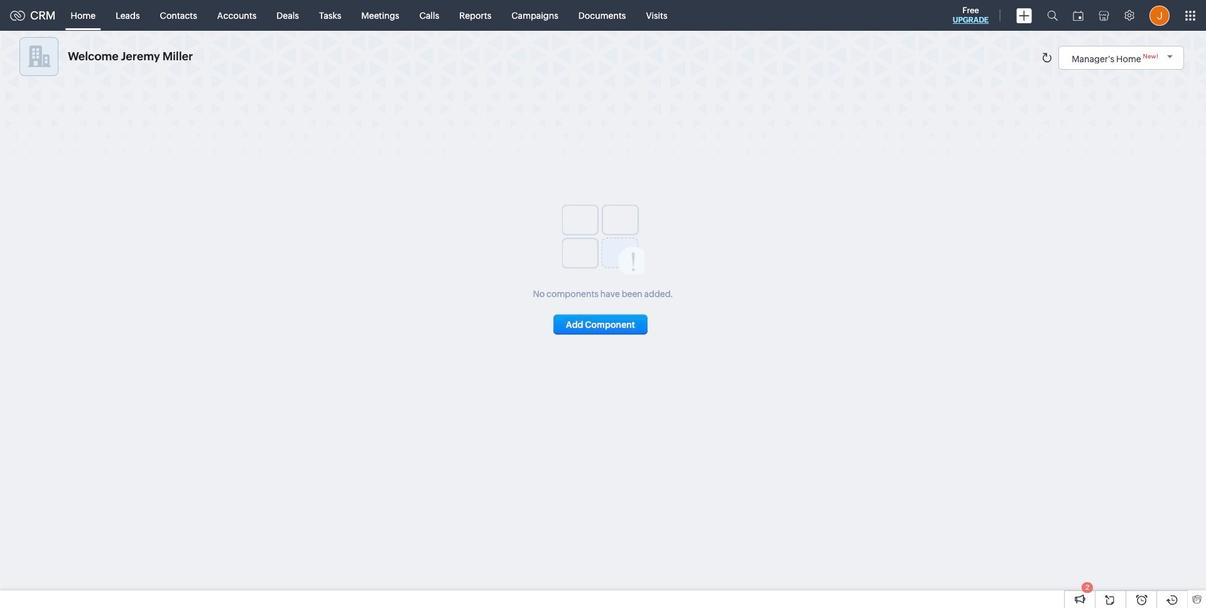 Task type: vqa. For each thing, say whether or not it's contained in the screenshot.
THE 5555 at the right bottom of page
no



Task type: describe. For each thing, give the bounding box(es) containing it.
create menu image
[[1017, 8, 1033, 23]]

search image
[[1048, 10, 1059, 21]]

create menu element
[[1010, 0, 1040, 30]]

search element
[[1040, 0, 1066, 31]]

calendar image
[[1074, 10, 1084, 20]]



Task type: locate. For each thing, give the bounding box(es) containing it.
logo image
[[10, 10, 25, 20]]

profile image
[[1150, 5, 1170, 25]]

profile element
[[1143, 0, 1178, 30]]



